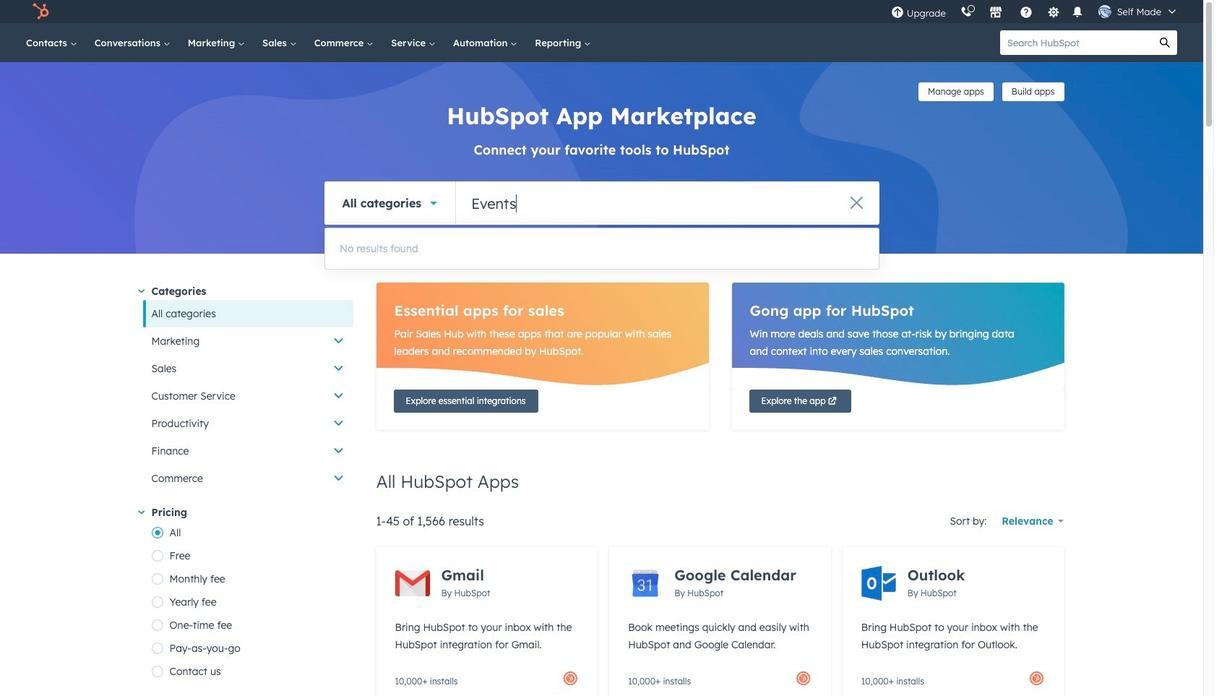 Task type: describe. For each thing, give the bounding box(es) containing it.
clear input image
[[850, 197, 864, 211]]

pricing group
[[151, 521, 353, 683]]

marketplaces image
[[989, 7, 1002, 20]]

ruby anderson image
[[1098, 5, 1111, 18]]

Search app name or business need... search field
[[456, 181, 879, 225]]

caret image
[[138, 289, 144, 293]]



Task type: locate. For each thing, give the bounding box(es) containing it.
menu
[[884, 0, 1186, 23]]

Search HubSpot search field
[[1000, 30, 1153, 55]]

caret image
[[138, 510, 144, 514]]



Task type: vqa. For each thing, say whether or not it's contained in the screenshot.
second caret icon from the bottom
yes



